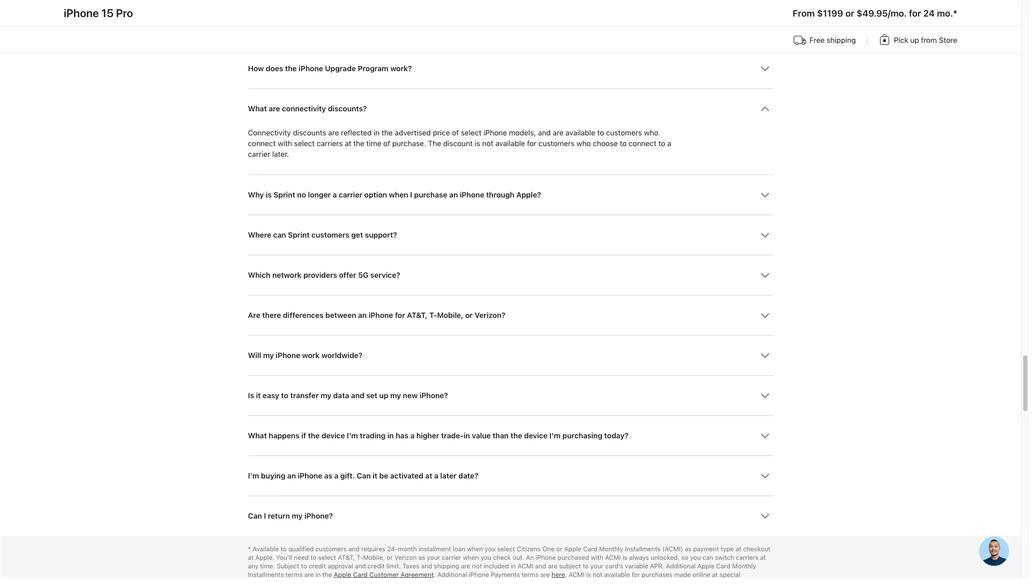 Task type: locate. For each thing, give the bounding box(es) containing it.
4 chevrondown image from the top
[[760, 271, 769, 280]]

up
[[910, 36, 919, 44], [379, 392, 388, 400]]

chevrondown image inside 'can i return my iphone?' dropdown button
[[760, 512, 769, 522]]

available
[[253, 546, 279, 554]]

as up so
[[685, 546, 691, 554]]

1 horizontal spatial mobile,
[[437, 311, 463, 320]]

device right if
[[321, 432, 345, 441]]

1 horizontal spatial i'm
[[549, 432, 561, 441]]

installments
[[625, 546, 661, 554], [248, 572, 284, 579]]

0 horizontal spatial available
[[495, 139, 525, 148]]

what inside dropdown button
[[248, 432, 267, 441]]

iphone right between
[[369, 311, 393, 320]]

1 horizontal spatial apple
[[697, 563, 715, 571]]

are up connectivity
[[269, 104, 280, 113]]

1 horizontal spatial connect
[[629, 139, 656, 148]]

what for what happens if the device i'm trading in has a higher trade-in value than the device i'm purchasing today?
[[248, 432, 267, 441]]

shipping
[[827, 36, 856, 44], [434, 563, 459, 571]]

where
[[248, 231, 271, 240]]

option
[[364, 191, 387, 199]]

carriers
[[317, 139, 343, 148], [736, 555, 758, 562]]

t- inside * available to qualified customers and requires 24-month installment loan when you select citizens one or apple card monthly installments (acmi) as payment type at checkout at apple. you'll need to select at&t, t-mobile, or verizon as your carrier when you check out. an iphone purchased with acmi is always unlocked, so you can switch carriers at any time. subject to credit approval and credit limit. taxes and shipping are not included in acmi and are subject to your card's variable apr. additional apple card monthly installments terms are in the
[[357, 555, 363, 562]]

0 vertical spatial can
[[357, 472, 371, 481]]

with right purchased
[[591, 555, 603, 562]]

0 vertical spatial can
[[273, 231, 286, 240]]

at up any
[[248, 555, 254, 562]]

select up check
[[497, 546, 515, 554]]

for down service?
[[395, 311, 405, 320]]

check
[[493, 555, 511, 562]]

i left purchase
[[410, 191, 412, 199]]

chevrondown image inside why is sprint no longer a carrier option when i purchase an iphone through apple? dropdown button
[[760, 191, 769, 200]]

customers up approval
[[315, 546, 347, 554]]

as
[[324, 472, 332, 481], [685, 546, 691, 554], [418, 555, 425, 562]]

mobile, down requires
[[363, 555, 385, 562]]

0 vertical spatial carrier
[[248, 150, 270, 159]]

can
[[273, 231, 286, 240], [702, 555, 713, 562]]

1 horizontal spatial carrier
[[339, 191, 362, 199]]

my right return
[[292, 512, 303, 521]]

1 horizontal spatial t-
[[429, 311, 437, 320]]

1 vertical spatial what
[[248, 432, 267, 441]]

customers left get
[[311, 231, 349, 240]]

are inside dropdown button
[[269, 104, 280, 113]]

what are connectivity discounts? button
[[248, 89, 773, 128]]

it left be
[[373, 472, 377, 481]]

can inside i'm buying an iphone as a gift. can it be activated at a later date? 'dropdown button'
[[357, 472, 371, 481]]

0 horizontal spatial device
[[321, 432, 345, 441]]

with
[[278, 139, 292, 148], [591, 555, 603, 562]]

the right 'does' at the left of page
[[285, 64, 297, 73]]

can inside dropdown button
[[273, 231, 286, 240]]

customers up choose
[[606, 129, 642, 137]]

mobile, inside * available to qualified customers and requires 24-month installment loan when you select citizens one or apple card monthly installments (acmi) as payment type at checkout at apple. you'll need to select at&t, t-mobile, or verizon as your carrier when you check out. an iphone purchased with acmi is always unlocked, so you can switch carriers at any time. subject to credit approval and credit limit. taxes and shipping are not included in acmi and are subject to your card's variable apr. additional apple card monthly installments terms are in the
[[363, 555, 385, 562]]

2 vertical spatial when
[[463, 555, 479, 562]]

my right will
[[263, 352, 274, 360]]

sprint inside dropdown button
[[273, 191, 295, 199]]

0 horizontal spatial is
[[266, 191, 272, 199]]

1 vertical spatial available
[[495, 139, 525, 148]]

1 horizontal spatial with
[[591, 555, 603, 562]]

* left available
[[248, 546, 251, 554]]

and left set
[[351, 392, 364, 400]]

chevrondown image inside is it easy to transfer my data and set up my new iphone? dropdown button
[[760, 392, 769, 401]]

sprint right where
[[288, 231, 310, 240]]

purchasing
[[562, 432, 602, 441]]

chevrondown image for what happens if the device i'm trading in has a higher trade-in value than the device i'm purchasing today?
[[760, 432, 769, 441]]

1 vertical spatial an
[[358, 311, 367, 320]]

2 horizontal spatial carrier
[[442, 555, 461, 562]]

get
[[351, 231, 363, 240]]

6 chevrondown image from the top
[[760, 352, 769, 361]]

0 horizontal spatial up
[[379, 392, 388, 400]]

installments up always
[[625, 546, 661, 554]]

up right pick
[[910, 36, 919, 44]]

1 vertical spatial at&t,
[[338, 555, 355, 562]]

connect right choose
[[629, 139, 656, 148]]

month
[[398, 546, 417, 554]]

when inside dropdown button
[[389, 191, 408, 199]]

iphone? inside 'can i return my iphone?' dropdown button
[[304, 512, 333, 521]]

1 horizontal spatial iphone?
[[419, 392, 448, 400]]

1 horizontal spatial can
[[702, 555, 713, 562]]

card down switch
[[716, 563, 730, 571]]

credit
[[309, 563, 326, 571], [368, 563, 385, 571]]

1 horizontal spatial at&t,
[[407, 311, 427, 320]]

0 horizontal spatial iphone?
[[304, 512, 333, 521]]

4 chevrondown image from the top
[[760, 512, 769, 522]]

carrier for discounts
[[248, 150, 270, 159]]

will
[[248, 352, 261, 360]]

when down loan
[[463, 555, 479, 562]]

unlocked,
[[651, 555, 679, 562]]

1 vertical spatial when
[[467, 546, 483, 554]]

up right set
[[379, 392, 388, 400]]

carriers down discounts
[[317, 139, 343, 148]]

of up discount
[[452, 129, 459, 137]]

your left "card's"
[[590, 563, 604, 571]]

chevrondown image inside what happens if the device i'm trading in has a higher trade-in value than the device i'm purchasing today? dropdown button
[[760, 432, 769, 441]]

0 horizontal spatial an
[[287, 472, 296, 481]]

device right than
[[524, 432, 547, 441]]

1 vertical spatial your
[[590, 563, 604, 571]]

0 vertical spatial carriers
[[317, 139, 343, 148]]

1 vertical spatial sprint
[[288, 231, 310, 240]]

i'm left purchasing
[[549, 432, 561, 441]]

card up purchased
[[583, 546, 597, 554]]

1 vertical spatial monthly
[[732, 563, 756, 571]]

carrier down loan
[[442, 555, 461, 562]]

apple up purchased
[[564, 546, 581, 554]]

an
[[526, 555, 534, 562]]

from
[[793, 8, 815, 19]]

chevrondown image for is it easy to transfer my data and set up my new iphone?
[[760, 392, 769, 401]]

iphone? right new
[[419, 392, 448, 400]]

are left subject
[[548, 563, 557, 571]]

offer
[[339, 271, 356, 280]]

apple.
[[255, 555, 274, 562]]

monthly down the checkout
[[732, 563, 756, 571]]

can right gift.
[[357, 472, 371, 481]]

an right between
[[358, 311, 367, 320]]

available up choose
[[565, 129, 595, 137]]

the up purchase.
[[382, 129, 393, 137]]

0 vertical spatial t-
[[429, 311, 437, 320]]

1 vertical spatial for
[[527, 139, 536, 148]]

is inside dropdown button
[[266, 191, 272, 199]]

2 vertical spatial an
[[287, 472, 296, 481]]

0 horizontal spatial connect
[[248, 139, 276, 148]]

at
[[345, 139, 351, 148], [425, 472, 432, 481], [736, 546, 741, 554], [248, 555, 254, 562], [760, 555, 766, 562]]

0 vertical spatial *
[[953, 8, 957, 19]]

at down reflected
[[345, 139, 351, 148]]

in up time
[[374, 129, 380, 137]]

is right discount
[[475, 139, 480, 148]]

list containing free shipping
[[64, 32, 957, 51]]

or right "$1199"
[[845, 8, 854, 19]]

1 horizontal spatial credit
[[368, 563, 385, 571]]

5 chevrondown image from the top
[[760, 311, 769, 321]]

no
[[297, 191, 306, 199]]

you'll
[[276, 555, 292, 562]]

0 vertical spatial monthly
[[599, 546, 623, 554]]

3 chevrondown image from the top
[[760, 231, 769, 240]]

to
[[597, 129, 604, 137], [620, 139, 627, 148], [658, 139, 665, 148], [281, 392, 288, 400], [281, 546, 287, 554], [310, 555, 316, 562], [301, 563, 307, 571], [583, 563, 589, 571]]

of
[[452, 129, 459, 137], [383, 139, 390, 148]]

chevrondown image
[[760, 104, 769, 113], [760, 432, 769, 441], [760, 472, 769, 481], [760, 512, 769, 522]]

t-
[[429, 311, 437, 320], [357, 555, 363, 562]]

iphone
[[299, 64, 323, 73], [483, 129, 507, 137], [460, 191, 484, 199], [369, 311, 393, 320], [276, 352, 300, 360], [298, 472, 322, 481], [536, 555, 556, 562]]

2 horizontal spatial an
[[449, 191, 458, 199]]

an right purchase
[[449, 191, 458, 199]]

for
[[909, 8, 921, 19], [527, 139, 536, 148], [395, 311, 405, 320]]

time
[[366, 139, 381, 148]]

for inside connectivity discounts are reflected in the advertised price of select iphone models, and are available to customers who connect with select carriers at the time of purchase. the discount is not available for customers who choose to connect to a carrier later.
[[527, 139, 536, 148]]

1 vertical spatial acmi
[[518, 563, 533, 571]]

5g
[[358, 271, 368, 280]]

iphone? up qualified
[[304, 512, 333, 521]]

not
[[482, 139, 493, 148], [472, 563, 482, 571]]

installments down time.
[[248, 572, 284, 579]]

1 vertical spatial not
[[472, 563, 482, 571]]

than
[[493, 432, 509, 441]]

chevrondown image inside how does the iphone upgrade program work? dropdown button
[[760, 64, 769, 73]]

1 vertical spatial i
[[264, 512, 266, 521]]

at left later
[[425, 472, 432, 481]]

2 what from the top
[[248, 432, 267, 441]]

terms
[[285, 572, 303, 579]]

1 vertical spatial is
[[266, 191, 272, 199]]

list
[[248, 0, 773, 537], [64, 32, 957, 51]]

at inside connectivity discounts are reflected in the advertised price of select iphone models, and are available to customers who connect with select carriers at the time of purchase. the discount is not available for customers who choose to connect to a carrier later.
[[345, 139, 351, 148]]

mobile, left verizon?
[[437, 311, 463, 320]]

(acmi)
[[662, 546, 683, 554]]

0 vertical spatial what
[[248, 104, 267, 113]]

is right why
[[266, 191, 272, 199]]

$49.95
[[857, 8, 888, 19]]

up inside dropdown button
[[379, 392, 388, 400]]

what happens if the device i'm trading in has a higher trade-in value than the device i'm purchasing today? button
[[248, 417, 773, 456]]

chevrondown image inside where can sprint customers get support? dropdown button
[[760, 231, 769, 240]]

any
[[248, 563, 258, 571]]

1 what from the top
[[248, 104, 267, 113]]

you up included
[[481, 555, 491, 562]]

2 chevrondown image from the top
[[760, 191, 769, 200]]

0 vertical spatial not
[[482, 139, 493, 148]]

0 horizontal spatial i'm
[[347, 432, 358, 441]]

easy
[[263, 392, 279, 400]]

chevrondown image inside which network providers offer 5g service? dropdown button
[[760, 271, 769, 280]]

1 vertical spatial apple
[[697, 563, 715, 571]]

0 vertical spatial is
[[475, 139, 480, 148]]

0 vertical spatial your
[[427, 555, 440, 562]]

*
[[953, 8, 957, 19], [248, 546, 251, 554]]

can
[[357, 472, 371, 481], [248, 512, 262, 521]]

1 vertical spatial iphone?
[[304, 512, 333, 521]]

2 horizontal spatial as
[[685, 546, 691, 554]]

1 chevrondown image from the top
[[760, 104, 769, 113]]

you
[[485, 546, 495, 554], [481, 555, 491, 562], [690, 555, 701, 562]]

chevrondown image for why is sprint no longer a carrier option when i purchase an iphone through apple?
[[760, 191, 769, 200]]

the right if
[[308, 432, 320, 441]]

0 vertical spatial at&t,
[[407, 311, 427, 320]]

1 horizontal spatial up
[[910, 36, 919, 44]]

it inside is it easy to transfer my data and set up my new iphone? dropdown button
[[256, 392, 261, 400]]

citizens
[[517, 546, 541, 554]]

* right the 24
[[953, 8, 957, 19]]

has
[[396, 432, 408, 441]]

reflected
[[341, 129, 372, 137]]

1 vertical spatial carrier
[[339, 191, 362, 199]]

and inside connectivity discounts are reflected in the advertised price of select iphone models, and are available to customers who connect with select carriers at the time of purchase. the discount is not available for customers who choose to connect to a carrier later.
[[538, 129, 551, 137]]

at inside 'dropdown button'
[[425, 472, 432, 481]]

carrier inside * available to qualified customers and requires 24-month installment loan when you select citizens one or apple card monthly installments (acmi) as payment type at checkout at apple. you'll need to select at&t, t-mobile, or verizon as your carrier when you check out. an iphone purchased with acmi is always unlocked, so you can switch carriers at any time. subject to credit approval and credit limit. taxes and shipping are not included in acmi and are subject to your card's variable apr. additional apple card monthly installments terms are in the
[[442, 555, 461, 562]]

1 horizontal spatial who
[[644, 129, 658, 137]]

as inside 'dropdown button'
[[324, 472, 332, 481]]

list item
[[248, 0, 773, 8], [248, 88, 773, 175]]

are right terms
[[304, 572, 314, 579]]

1 horizontal spatial shipping
[[827, 36, 856, 44]]

0 horizontal spatial carriers
[[317, 139, 343, 148]]

time.
[[260, 563, 275, 571]]

can inside 'can i return my iphone?' dropdown button
[[248, 512, 262, 521]]

t- inside dropdown button
[[429, 311, 437, 320]]

not right discount
[[482, 139, 493, 148]]

0 horizontal spatial shipping
[[434, 563, 459, 571]]

network
[[272, 271, 301, 280]]

1 horizontal spatial carriers
[[736, 555, 758, 562]]

1 vertical spatial carriers
[[736, 555, 758, 562]]

can inside * available to qualified customers and requires 24-month installment loan when you select citizens one or apple card monthly installments (acmi) as payment type at checkout at apple. you'll need to select at&t, t-mobile, or verizon as your carrier when you check out. an iphone purchased with acmi is always unlocked, so you can switch carriers at any time. subject to credit approval and credit limit. taxes and shipping are not included in acmi and are subject to your card's variable apr. additional apple card monthly installments terms are in the
[[702, 555, 713, 562]]

2 vertical spatial is
[[622, 555, 627, 562]]

0 vertical spatial card
[[583, 546, 597, 554]]

0 horizontal spatial who
[[576, 139, 591, 148]]

your
[[427, 555, 440, 562], [590, 563, 604, 571]]

i
[[410, 191, 412, 199], [264, 512, 266, 521]]

as up taxes
[[418, 555, 425, 562]]

sprint inside dropdown button
[[288, 231, 310, 240]]

carrier inside connectivity discounts are reflected in the advertised price of select iphone models, and are available to customers who connect with select carriers at the time of purchase. the discount is not available for customers who choose to connect to a carrier later.
[[248, 150, 270, 159]]

chevrondown image for can i return my iphone?
[[760, 512, 769, 522]]

list containing how does the iphone upgrade program work?
[[248, 0, 773, 537]]

a inside dropdown button
[[333, 191, 337, 199]]

7 chevrondown image from the top
[[760, 392, 769, 401]]

available down the models, on the top
[[495, 139, 525, 148]]

0 horizontal spatial card
[[583, 546, 597, 554]]

chevrondown image for how does the iphone upgrade program work?
[[760, 64, 769, 73]]

credit down need
[[309, 563, 326, 571]]

carriers down the checkout
[[736, 555, 758, 562]]

in inside connectivity discounts are reflected in the advertised price of select iphone models, and are available to customers who connect with select carriers at the time of purchase. the discount is not available for customers who choose to connect to a carrier later.
[[374, 129, 380, 137]]

iphone 15 pro main content
[[0, 0, 1021, 567]]

with up later.
[[278, 139, 292, 148]]

0 horizontal spatial of
[[383, 139, 390, 148]]

through
[[486, 191, 514, 199]]

carrier left later.
[[248, 150, 270, 159]]

what up connectivity
[[248, 104, 267, 113]]

if
[[301, 432, 306, 441]]

2 list item from the top
[[248, 88, 773, 175]]

monthly up "card's"
[[599, 546, 623, 554]]

your down installment
[[427, 555, 440, 562]]

iphone inside * available to qualified customers and requires 24-month installment loan when you select citizens one or apple card monthly installments (acmi) as payment type at checkout at apple. you'll need to select at&t, t-mobile, or verizon as your carrier when you check out. an iphone purchased with acmi is always unlocked, so you can switch carriers at any time. subject to credit approval and credit limit. taxes and shipping are not included in acmi and are subject to your card's variable apr. additional apple card monthly installments terms are in the
[[536, 555, 556, 562]]

0 vertical spatial available
[[565, 129, 595, 137]]

can i return my iphone? button
[[248, 497, 773, 537]]

* inside iphone 15 pro main content
[[953, 8, 957, 19]]

1 horizontal spatial installments
[[625, 546, 661, 554]]

of right time
[[383, 139, 390, 148]]

0 vertical spatial sprint
[[273, 191, 295, 199]]

from
[[921, 36, 937, 44]]

1 vertical spatial shipping
[[434, 563, 459, 571]]

chevrondown image inside will my iphone work worldwide? dropdown button
[[760, 352, 769, 361]]

0 horizontal spatial with
[[278, 139, 292, 148]]

not inside * available to qualified customers and requires 24-month installment loan when you select citizens one or apple card monthly installments (acmi) as payment type at checkout at apple. you'll need to select at&t, t-mobile, or verizon as your carrier when you check out. an iphone purchased with acmi is always unlocked, so you can switch carriers at any time. subject to credit approval and credit limit. taxes and shipping are not included in acmi and are subject to your card's variable apr. additional apple card monthly installments terms are in the
[[472, 563, 482, 571]]

0 horizontal spatial not
[[472, 563, 482, 571]]

are there differences between an iphone for at&t, t-mobile, or verizon? button
[[248, 296, 773, 336]]

0 horizontal spatial acmi
[[518, 563, 533, 571]]

or left verizon?
[[465, 311, 473, 320]]

0 vertical spatial apple
[[564, 546, 581, 554]]

list item containing what are connectivity discounts?
[[248, 88, 773, 175]]

will my iphone work worldwide? button
[[248, 336, 773, 376]]

i'm
[[248, 472, 259, 481]]

what inside dropdown button
[[248, 104, 267, 113]]

what for what are connectivity discounts?
[[248, 104, 267, 113]]

device
[[321, 432, 345, 441], [524, 432, 547, 441]]

for left the 24
[[909, 8, 921, 19]]

0 vertical spatial as
[[324, 472, 332, 481]]

select
[[461, 129, 481, 137], [294, 139, 315, 148], [497, 546, 515, 554], [318, 555, 336, 562]]

0 vertical spatial with
[[278, 139, 292, 148]]

0 vertical spatial it
[[256, 392, 261, 400]]

an right buying
[[287, 472, 296, 481]]

chevrondown image inside are there differences between an iphone for at&t, t-mobile, or verizon? dropdown button
[[760, 311, 769, 321]]

sprint left no
[[273, 191, 295, 199]]

chevrondown image inside what are connectivity discounts? dropdown button
[[760, 104, 769, 113]]

0 horizontal spatial carrier
[[248, 150, 270, 159]]

0 vertical spatial up
[[910, 36, 919, 44]]

when right loan
[[467, 546, 483, 554]]

0 horizontal spatial monthly
[[599, 546, 623, 554]]

mobile,
[[437, 311, 463, 320], [363, 555, 385, 562]]

is up "card's"
[[622, 555, 627, 562]]

0 horizontal spatial installments
[[248, 572, 284, 579]]

to inside dropdown button
[[281, 392, 288, 400]]

the down approval
[[322, 572, 332, 579]]

iphone right buying
[[298, 472, 322, 481]]

0 horizontal spatial for
[[395, 311, 405, 320]]

a
[[667, 139, 671, 148], [333, 191, 337, 199], [410, 432, 414, 441], [334, 472, 338, 481], [434, 472, 438, 481]]

iphone inside connectivity discounts are reflected in the advertised price of select iphone models, and are available to customers who connect with select carriers at the time of purchase. the discount is not available for customers who choose to connect to a carrier later.
[[483, 129, 507, 137]]

chevrondown image inside i'm buying an iphone as a gift. can it be activated at a later date? 'dropdown button'
[[760, 472, 769, 481]]

or
[[845, 8, 854, 19], [465, 311, 473, 320], [556, 546, 562, 554], [387, 555, 393, 562]]

are left reflected
[[328, 129, 339, 137]]

sprint for can
[[288, 231, 310, 240]]

can down payment
[[702, 555, 713, 562]]

connectivity
[[282, 104, 326, 113]]

the
[[428, 139, 441, 148]]

1 chevrondown image from the top
[[760, 64, 769, 73]]

the inside * available to qualified customers and requires 24-month installment loan when you select citizens one or apple card monthly installments (acmi) as payment type at checkout at apple. you'll need to select at&t, t-mobile, or verizon as your carrier when you check out. an iphone purchased with acmi is always unlocked, so you can switch carriers at any time. subject to credit approval and credit limit. taxes and shipping are not included in acmi and are subject to your card's variable apr. additional apple card monthly installments terms are in the
[[322, 572, 332, 579]]

my
[[263, 352, 274, 360], [320, 392, 331, 400], [390, 392, 401, 400], [292, 512, 303, 521]]

installment
[[419, 546, 451, 554]]

0 horizontal spatial credit
[[309, 563, 326, 571]]

who
[[644, 129, 658, 137], [576, 139, 591, 148]]

my inside 'can i return my iphone?' dropdown button
[[292, 512, 303, 521]]

sprint for is
[[273, 191, 295, 199]]

i left return
[[264, 512, 266, 521]]

2 horizontal spatial is
[[622, 555, 627, 562]]

0 vertical spatial acmi
[[605, 555, 621, 562]]

it right is
[[256, 392, 261, 400]]

how
[[248, 64, 264, 73]]

2 vertical spatial for
[[395, 311, 405, 320]]

buying
[[261, 472, 285, 481]]

store
[[939, 36, 957, 44]]

can right where
[[273, 231, 286, 240]]

2 chevrondown image from the top
[[760, 432, 769, 441]]

1 horizontal spatial is
[[475, 139, 480, 148]]

and right the models, on the top
[[538, 129, 551, 137]]

3 chevrondown image from the top
[[760, 472, 769, 481]]

1 horizontal spatial i
[[410, 191, 412, 199]]

1 vertical spatial with
[[591, 555, 603, 562]]

chevrondown image for are there differences between an iphone for at&t, t-mobile, or verizon?
[[760, 311, 769, 321]]

chevrondown image
[[760, 64, 769, 73], [760, 191, 769, 200], [760, 231, 769, 240], [760, 271, 769, 280], [760, 311, 769, 321], [760, 352, 769, 361], [760, 392, 769, 401]]

from $1199 or $49.95 /mo. for 24 mo. *
[[793, 8, 957, 19]]

1 list item from the top
[[248, 0, 773, 8]]

credit down requires
[[368, 563, 385, 571]]

when right the option
[[389, 191, 408, 199]]

0 vertical spatial list item
[[248, 0, 773, 8]]



Task type: describe. For each thing, give the bounding box(es) containing it.
in down out. on the bottom of page
[[511, 563, 516, 571]]

* available to qualified customers and requires 24-month installment loan when you select citizens one or apple card monthly installments (acmi) as payment type at checkout at apple. you'll need to select at&t, t-mobile, or verizon as your carrier when you check out. an iphone purchased with acmi is always unlocked, so you can switch carriers at any time. subject to credit approval and credit limit. taxes and shipping are not included in acmi and are subject to your card's variable apr. additional apple card monthly installments terms are in the
[[248, 546, 770, 579]]

in left has
[[387, 432, 394, 441]]

discounts?
[[328, 104, 367, 113]]

chevrondown image for where can sprint customers get support?
[[760, 231, 769, 240]]

select up approval
[[318, 555, 336, 562]]

is inside * available to qualified customers and requires 24-month installment loan when you select citizens one or apple card monthly installments (acmi) as payment type at checkout at apple. you'll need to select at&t, t-mobile, or verizon as your carrier when you check out. an iphone purchased with acmi is always unlocked, so you can switch carriers at any time. subject to credit approval and credit limit. taxes and shipping are not included in acmi and are subject to your card's variable apr. additional apple card monthly installments terms are in the
[[622, 555, 627, 562]]

mo.
[[937, 8, 953, 19]]

1 connect from the left
[[248, 139, 276, 148]]

return
[[268, 512, 290, 521]]

worldwide?
[[321, 352, 362, 360]]

be
[[379, 472, 388, 481]]

carrier for available
[[442, 555, 461, 562]]

mobile, inside dropdown button
[[437, 311, 463, 320]]

2 i'm from the left
[[549, 432, 561, 441]]

switch
[[715, 555, 734, 562]]

discount
[[443, 139, 473, 148]]

card's
[[605, 563, 623, 571]]

longer
[[308, 191, 331, 199]]

verizon?
[[475, 311, 505, 320]]

providers
[[303, 271, 337, 280]]

subject
[[277, 563, 299, 571]]

1 horizontal spatial your
[[590, 563, 604, 571]]

one
[[542, 546, 555, 554]]

and down one
[[535, 563, 546, 571]]

at down the checkout
[[760, 555, 766, 562]]

is it easy to transfer my data and set up my new iphone?
[[248, 392, 448, 400]]

new
[[403, 392, 418, 400]]

will my iphone work worldwide?
[[248, 352, 362, 360]]

0 vertical spatial who
[[644, 129, 658, 137]]

free shipping
[[809, 36, 856, 44]]

iphone 15 pro link
[[64, 6, 133, 20]]

the down reflected
[[353, 139, 364, 148]]

2 connect from the left
[[629, 139, 656, 148]]

2 horizontal spatial for
[[909, 8, 921, 19]]

you right so
[[690, 555, 701, 562]]

my inside will my iphone work worldwide? dropdown button
[[263, 352, 274, 360]]

or down 24-
[[387, 555, 393, 562]]

1 device from the left
[[321, 432, 345, 441]]

it inside i'm buying an iphone as a gift. can it be activated at a later date? 'dropdown button'
[[373, 472, 377, 481]]

1 horizontal spatial card
[[716, 563, 730, 571]]

* inside * available to qualified customers and requires 24-month installment loan when you select citizens one or apple card monthly installments (acmi) as payment type at checkout at apple. you'll need to select at&t, t-mobile, or verizon as your carrier when you check out. an iphone purchased with acmi is always unlocked, so you can switch carriers at any time. subject to credit approval and credit limit. taxes and shipping are not included in acmi and are subject to your card's variable apr. additional apple card monthly installments terms are in the
[[248, 546, 251, 554]]

purchased
[[558, 555, 589, 562]]

which network providers offer 5g service?
[[248, 271, 400, 280]]

iphone left upgrade
[[299, 64, 323, 73]]

iphone inside dropdown button
[[276, 352, 300, 360]]

always
[[629, 555, 649, 562]]

are down loan
[[461, 563, 470, 571]]

chevrondown image for i'm buying an iphone as a gift. can it be activated at a later date?
[[760, 472, 769, 481]]

1 horizontal spatial of
[[452, 129, 459, 137]]

is inside connectivity discounts are reflected in the advertised price of select iphone models, and are available to customers who connect with select carriers at the time of purchase. the discount is not available for customers who choose to connect to a carrier later.
[[475, 139, 480, 148]]

subject
[[559, 563, 581, 571]]

price
[[433, 129, 450, 137]]

select up discount
[[461, 129, 481, 137]]

today?
[[604, 432, 628, 441]]

the right than
[[510, 432, 522, 441]]

shipping inside iphone 15 pro main content
[[827, 36, 856, 44]]

in left value
[[463, 432, 470, 441]]

0 vertical spatial installments
[[625, 546, 661, 554]]

activated
[[390, 472, 423, 481]]

1 vertical spatial who
[[576, 139, 591, 148]]

is
[[248, 392, 254, 400]]

carriers inside * available to qualified customers and requires 24-month installment loan when you select citizens one or apple card monthly installments (acmi) as payment type at checkout at apple. you'll need to select at&t, t-mobile, or verizon as your carrier when you check out. an iphone purchased with acmi is always unlocked, so you can switch carriers at any time. subject to credit approval and credit limit. taxes and shipping are not included in acmi and are subject to your card's variable apr. additional apple card monthly installments terms are in the
[[736, 555, 758, 562]]

does
[[266, 64, 283, 73]]

1 horizontal spatial available
[[565, 129, 595, 137]]

my left data on the bottom
[[320, 392, 331, 400]]

chevrondown image for what are connectivity discounts?
[[760, 104, 769, 113]]

1 vertical spatial installments
[[248, 572, 284, 579]]

iphone left through
[[460, 191, 484, 199]]

carriers inside connectivity discounts are reflected in the advertised price of select iphone models, and are available to customers who connect with select carriers at the time of purchase. the discount is not available for customers who choose to connect to a carrier later.
[[317, 139, 343, 148]]

transfer
[[290, 392, 319, 400]]

limit.
[[386, 563, 401, 571]]

checkout
[[743, 546, 770, 554]]

variable
[[625, 563, 648, 571]]

purchase
[[414, 191, 447, 199]]

at&t, inside * available to qualified customers and requires 24-month installment loan when you select citizens one or apple card monthly installments (acmi) as payment type at checkout at apple. you'll need to select at&t, t-mobile, or verizon as your carrier when you check out. an iphone purchased with acmi is always unlocked, so you can switch carriers at any time. subject to credit approval and credit limit. taxes and shipping are not included in acmi and are subject to your card's variable apr. additional apple card monthly installments terms are in the
[[338, 555, 355, 562]]

1 horizontal spatial acmi
[[605, 555, 621, 562]]

chevrondown image for which network providers offer 5g service?
[[760, 271, 769, 280]]

1 horizontal spatial monthly
[[732, 563, 756, 571]]

$1199
[[817, 8, 843, 19]]

in right terms
[[315, 572, 321, 579]]

are there differences between an iphone for at&t, t-mobile, or verizon?
[[248, 311, 505, 320]]

payment
[[693, 546, 719, 554]]

customers inside dropdown button
[[311, 231, 349, 240]]

the inside dropdown button
[[285, 64, 297, 73]]

discounts
[[293, 129, 326, 137]]

with inside connectivity discounts are reflected in the advertised price of select iphone models, and are available to customers who connect with select carriers at the time of purchase. the discount is not available for customers who choose to connect to a carrier later.
[[278, 139, 292, 148]]

or inside dropdown button
[[465, 311, 473, 320]]

where can sprint customers get support?
[[248, 231, 397, 240]]

loan
[[453, 546, 465, 554]]

value
[[472, 432, 491, 441]]

0 horizontal spatial apple
[[564, 546, 581, 554]]

customers inside * available to qualified customers and requires 24-month installment loan when you select citizens one or apple card monthly installments (acmi) as payment type at checkout at apple. you'll need to select at&t, t-mobile, or verizon as your carrier when you check out. an iphone purchased with acmi is always unlocked, so you can switch carriers at any time. subject to credit approval and credit limit. taxes and shipping are not included in acmi and are subject to your card's variable apr. additional apple card monthly installments terms are in the
[[315, 546, 347, 554]]

date?
[[458, 472, 478, 481]]

pick
[[894, 36, 908, 44]]

at right type
[[736, 546, 741, 554]]

a inside connectivity discounts are reflected in the advertised price of select iphone models, and are available to customers who connect with select carriers at the time of purchase. the discount is not available for customers who choose to connect to a carrier later.
[[667, 139, 671, 148]]

later.
[[272, 150, 289, 159]]

for inside dropdown button
[[395, 311, 405, 320]]

1 horizontal spatial an
[[358, 311, 367, 320]]

/mo.
[[888, 8, 907, 19]]

differences
[[283, 311, 324, 320]]

approval
[[328, 563, 353, 571]]

service?
[[370, 271, 400, 280]]

iphone? inside is it easy to transfer my data and set up my new iphone? dropdown button
[[419, 392, 448, 400]]

additional
[[666, 563, 696, 571]]

connectivity
[[248, 129, 291, 137]]

you up check
[[485, 546, 495, 554]]

0 horizontal spatial i
[[264, 512, 266, 521]]

2 device from the left
[[524, 432, 547, 441]]

iphone inside 'dropdown button'
[[298, 472, 322, 481]]

trading
[[360, 432, 385, 441]]

what are connectivity discounts?
[[248, 104, 367, 113]]

how does the iphone upgrade program work?
[[248, 64, 412, 73]]

is it easy to transfer my data and set up my new iphone? button
[[248, 376, 773, 416]]

or right one
[[556, 546, 562, 554]]

what happens if the device i'm trading in has a higher trade-in value than the device i'm purchasing today?
[[248, 432, 628, 441]]

my left new
[[390, 392, 401, 400]]

and inside dropdown button
[[351, 392, 364, 400]]

and right approval
[[355, 563, 366, 571]]

later
[[440, 472, 456, 481]]

qualified
[[288, 546, 314, 554]]

an inside 'dropdown button'
[[287, 472, 296, 481]]

why is sprint no longer a carrier option when i purchase an iphone through apple?
[[248, 191, 541, 199]]

not inside connectivity discounts are reflected in the advertised price of select iphone models, and are available to customers who connect with select carriers at the time of purchase. the discount is not available for customers who choose to connect to a carrier later.
[[482, 139, 493, 148]]

why
[[248, 191, 264, 199]]

apr.
[[650, 563, 664, 571]]

1 credit from the left
[[309, 563, 326, 571]]

carrier inside dropdown button
[[339, 191, 362, 199]]

choose
[[593, 139, 618, 148]]

a inside dropdown button
[[410, 432, 414, 441]]

set
[[366, 392, 377, 400]]

1 horizontal spatial as
[[418, 555, 425, 562]]

shipping inside * available to qualified customers and requires 24-month installment loan when you select citizens one or apple card monthly installments (acmi) as payment type at checkout at apple. you'll need to select at&t, t-mobile, or verizon as your carrier when you check out. an iphone purchased with acmi is always unlocked, so you can switch carriers at any time. subject to credit approval and credit limit. taxes and shipping are not included in acmi and are subject to your card's variable apr. additional apple card monthly installments terms are in the
[[434, 563, 459, 571]]

iphone 15 pro
[[64, 6, 133, 20]]

at&t, inside are there differences between an iphone for at&t, t-mobile, or verizon? dropdown button
[[407, 311, 427, 320]]

and right taxes
[[421, 563, 432, 571]]

select down discounts
[[294, 139, 315, 148]]

1 vertical spatial of
[[383, 139, 390, 148]]

chevrondown image for will my iphone work worldwide?
[[760, 352, 769, 361]]

are right the models, on the top
[[553, 129, 563, 137]]

included
[[484, 563, 509, 571]]

program
[[358, 64, 388, 73]]

higher
[[416, 432, 439, 441]]

there
[[262, 311, 281, 320]]

i'm buying an iphone as a gift. can it be activated at a later date?
[[248, 472, 478, 481]]

happens
[[269, 432, 299, 441]]

apple?
[[516, 191, 541, 199]]

where can sprint customers get support? button
[[248, 216, 773, 255]]

2 credit from the left
[[368, 563, 385, 571]]

0 vertical spatial an
[[449, 191, 458, 199]]

connectivity discounts are reflected in the advertised price of select iphone models, and are available to customers who connect with select carriers at the time of purchase. the discount is not available for customers who choose to connect to a carrier later.
[[248, 129, 671, 159]]

so
[[681, 555, 688, 562]]

why is sprint no longer a carrier option when i purchase an iphone through apple? button
[[248, 175, 773, 215]]

customers left choose
[[538, 139, 574, 148]]

which network providers offer 5g service? button
[[248, 256, 773, 295]]

24
[[923, 8, 935, 19]]

verizon
[[394, 555, 417, 562]]

advertised
[[395, 129, 431, 137]]

with inside * available to qualified customers and requires 24-month installment loan when you select citizens one or apple card monthly installments (acmi) as payment type at checkout at apple. you'll need to select at&t, t-mobile, or verizon as your carrier when you check out. an iphone purchased with acmi is always unlocked, so you can switch carriers at any time. subject to credit approval and credit limit. taxes and shipping are not included in acmi and are subject to your card's variable apr. additional apple card monthly installments terms are in the
[[591, 555, 603, 562]]

purchase.
[[392, 139, 426, 148]]

requires
[[361, 546, 385, 554]]

and left requires
[[348, 546, 359, 554]]

1 i'm from the left
[[347, 432, 358, 441]]

between
[[325, 311, 356, 320]]

need
[[294, 555, 309, 562]]

0 vertical spatial i
[[410, 191, 412, 199]]

1 vertical spatial as
[[685, 546, 691, 554]]



Task type: vqa. For each thing, say whether or not it's contained in the screenshot.
bottom the monthly
no



